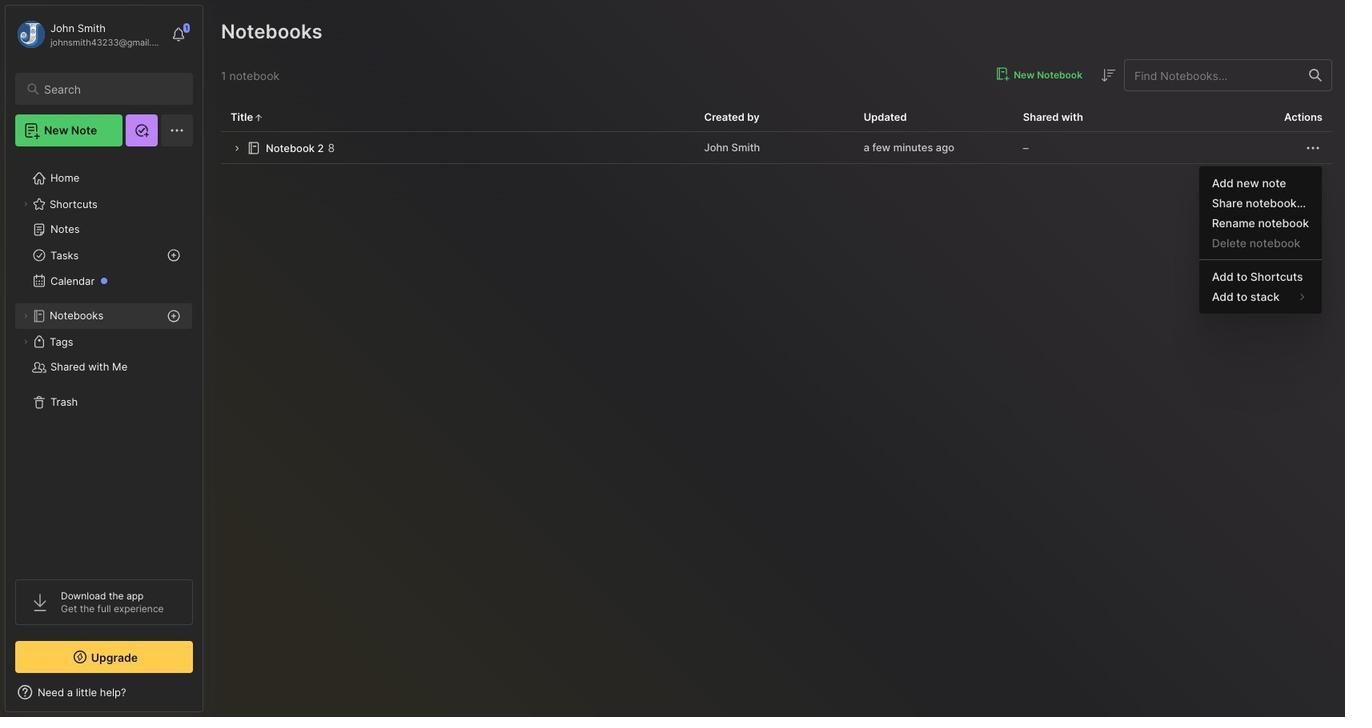 Task type: describe. For each thing, give the bounding box(es) containing it.
dropdown list menu
[[1199, 173, 1322, 307]]

WHAT'S NEW field
[[6, 680, 203, 706]]

Add to stack field
[[1199, 286, 1322, 307]]

More actions field
[[1304, 138, 1323, 157]]

tree inside main element
[[6, 156, 203, 565]]



Task type: vqa. For each thing, say whether or not it's contained in the screenshot.
Expand Notebooks icon on the top left
yes



Task type: locate. For each thing, give the bounding box(es) containing it.
Sort field
[[1099, 66, 1118, 85]]

more actions image
[[1304, 138, 1323, 157]]

row
[[221, 132, 1333, 164]]

Search text field
[[44, 82, 179, 97]]

tree
[[6, 156, 203, 565]]

Find Notebooks… text field
[[1125, 62, 1300, 88]]

Account field
[[15, 18, 163, 50]]

sort options image
[[1099, 66, 1118, 85]]

click to collapse image
[[202, 688, 214, 707]]

expand tags image
[[21, 337, 30, 347]]

None search field
[[44, 79, 179, 99]]

none search field inside main element
[[44, 79, 179, 99]]

expand notebooks image
[[21, 312, 30, 321]]

main element
[[0, 0, 208, 718]]



